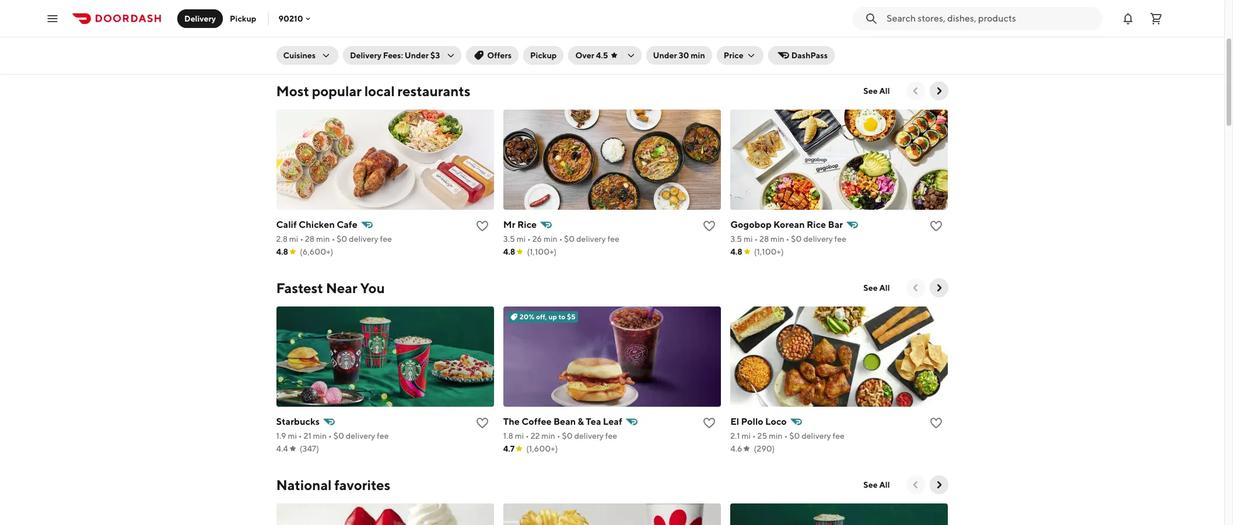 Task type: describe. For each thing, give the bounding box(es) containing it.
see all for you
[[864, 284, 890, 293]]

1 under from the left
[[405, 51, 429, 60]]

offers button
[[466, 46, 519, 65]]

3.5 for mr rice
[[503, 235, 515, 244]]

28 for korean
[[760, 235, 769, 244]]

fee for the coffee bean & tea leaf
[[606, 432, 617, 441]]

1.8 mi • 22 min • $​0 delivery fee
[[503, 432, 617, 441]]

over 4.5
[[576, 51, 608, 60]]

$​0 for calif chicken cafe
[[337, 235, 347, 244]]

mr rice
[[503, 219, 537, 230]]

see all link for you
[[857, 279, 897, 298]]

(1,100+) for korean
[[754, 247, 784, 257]]

min for pollo
[[769, 432, 783, 441]]

1 horizontal spatial learn more
[[638, 41, 682, 50]]

most popular local restaurants link
[[276, 82, 471, 100]]

1 horizontal spatial learn
[[638, 41, 660, 50]]

45
[[358, 16, 368, 26]]

1.8
[[503, 432, 513, 441]]

up inside save up to $10 on orders $15+ with code 40deal, valid for 45 days upon signup
[[310, 5, 319, 14]]

Store search: begin typing to search for stores available on DoorDash text field
[[887, 12, 1096, 25]]

local
[[364, 83, 395, 99]]

see all for local
[[864, 86, 890, 96]]

$10
[[330, 5, 344, 14]]

(290)
[[754, 445, 775, 454]]

40deal,
[[290, 16, 325, 26]]

2.8
[[276, 235, 288, 244]]

0 vertical spatial pickup button
[[223, 9, 263, 28]]

1.9
[[276, 432, 286, 441]]

days
[[370, 16, 387, 26]]

price
[[724, 51, 744, 60]]

(347)
[[300, 445, 319, 454]]

fee for starbucks
[[377, 432, 389, 441]]

3.5 for gogobop korean rice bar
[[731, 235, 742, 244]]

tea
[[586, 417, 601, 428]]

the
[[503, 417, 520, 428]]

click to add this store to your saved list image for fastest near you
[[475, 417, 489, 431]]

cafe
[[337, 219, 358, 230]]

fastest near you
[[276, 280, 385, 296]]

3 see from the top
[[864, 481, 878, 490]]

over 4.5 button
[[569, 46, 642, 65]]

signup
[[409, 16, 434, 26]]

delivery for calif chicken cafe
[[349, 235, 378, 244]]

$​0 for mr rice
[[564, 235, 575, 244]]

offers
[[487, 51, 512, 60]]

coffee
[[522, 417, 552, 428]]

$​0 for gogobop korean rice bar
[[791, 235, 802, 244]]

see for you
[[864, 284, 878, 293]]

for
[[346, 16, 357, 26]]

90210
[[279, 14, 303, 23]]

under 30 min
[[653, 51, 705, 60]]

fastest
[[276, 280, 323, 296]]

20% off, up to $5
[[520, 313, 576, 322]]

starbucks
[[276, 417, 320, 428]]

90210 button
[[279, 14, 313, 23]]

favorites
[[334, 477, 391, 494]]

click to add this store to your saved list image for most popular local restaurants
[[475, 219, 489, 233]]

gogobop
[[731, 219, 772, 230]]

on
[[346, 5, 355, 14]]

4.7
[[503, 445, 515, 454]]

orders
[[357, 5, 380, 14]]

pickup for the topmost 'pickup' button
[[230, 14, 256, 23]]

over
[[576, 51, 595, 60]]

see all link for local
[[857, 82, 897, 100]]

mi for gogobop korean rice bar
[[744, 235, 753, 244]]

pollo
[[741, 417, 764, 428]]

with
[[401, 5, 417, 14]]

national
[[276, 477, 332, 494]]

3 see all from the top
[[864, 481, 890, 490]]

dashpass button
[[768, 46, 835, 65]]

previous button of carousel image for national favorites
[[910, 480, 922, 491]]

2.1 mi • 25 min • $​0 delivery fee
[[731, 432, 845, 441]]

4.8 for gogobop korean rice bar
[[731, 247, 743, 257]]

0 items, open order cart image
[[1149, 11, 1163, 25]]

dashpass
[[792, 51, 828, 60]]

2.8 mi • 28 min • $​0 delivery fee
[[276, 235, 392, 244]]

popular
[[312, 83, 362, 99]]

the coffee bean & tea leaf
[[503, 417, 622, 428]]

save
[[290, 5, 308, 14]]

mi for mr rice
[[517, 235, 526, 244]]

fastest near you link
[[276, 279, 385, 298]]

cuisines
[[283, 51, 316, 60]]

mi for the coffee bean & tea leaf
[[515, 432, 524, 441]]

min for coffee
[[542, 432, 555, 441]]

cuisines button
[[276, 46, 338, 65]]

national favorites link
[[276, 476, 391, 495]]

code
[[419, 5, 437, 14]]

fees:
[[383, 51, 403, 60]]

calif chicken cafe
[[276, 219, 358, 230]]

2.1
[[731, 432, 740, 441]]

el pollo loco
[[731, 417, 787, 428]]

1 horizontal spatial more
[[661, 41, 682, 50]]

mi for calif chicken cafe
[[289, 235, 298, 244]]

fee for mr rice
[[608, 235, 620, 244]]

click to add this store to your saved list image for fastest near you
[[703, 417, 717, 431]]

$3
[[431, 51, 440, 60]]



Task type: vqa. For each thing, say whether or not it's contained in the screenshot.
the leftmost 28
yes



Task type: locate. For each thing, give the bounding box(es) containing it.
1 horizontal spatial under
[[653, 51, 677, 60]]

0 vertical spatial all
[[880, 86, 890, 96]]

all for local
[[880, 86, 890, 96]]

1 see all link from the top
[[857, 82, 897, 100]]

to left $10 in the top of the page
[[321, 5, 329, 14]]

delivery up favorites
[[346, 432, 375, 441]]

learn more button
[[617, 0, 948, 68], [290, 34, 348, 53], [631, 36, 689, 55]]

learn up under 30 min
[[638, 41, 660, 50]]

loco
[[766, 417, 787, 428]]

mi
[[289, 235, 298, 244], [517, 235, 526, 244], [744, 235, 753, 244], [288, 432, 297, 441], [515, 432, 524, 441], [742, 432, 751, 441]]

delivery for delivery
[[184, 14, 216, 23]]

most
[[276, 83, 309, 99]]

1 vertical spatial all
[[880, 284, 890, 293]]

3 4.8 from the left
[[731, 247, 743, 257]]

3 see all link from the top
[[857, 476, 897, 495]]

upon
[[389, 16, 408, 26]]

3.5 down mr on the top left of page
[[503, 235, 515, 244]]

0 vertical spatial see all
[[864, 86, 890, 96]]

2 3.5 from the left
[[731, 235, 742, 244]]

delivery right 26
[[577, 235, 606, 244]]

26
[[533, 235, 542, 244]]

mi for starbucks
[[288, 432, 297, 441]]

previous button of carousel image for most popular local restaurants
[[910, 85, 922, 97]]

$​0 right 21
[[334, 432, 344, 441]]

notification bell image
[[1121, 11, 1135, 25]]

1 vertical spatial see all
[[864, 284, 890, 293]]

0 vertical spatial next button of carousel image
[[933, 85, 945, 97]]

25
[[758, 432, 767, 441]]

see
[[864, 86, 878, 96], [864, 284, 878, 293], [864, 481, 878, 490]]

1 3.5 from the left
[[503, 235, 515, 244]]

up up 40deal,
[[310, 5, 319, 14]]

you
[[360, 280, 385, 296]]

mi for el pollo loco
[[742, 432, 751, 441]]

2 vertical spatial all
[[880, 481, 890, 490]]

1 horizontal spatial to
[[559, 313, 566, 322]]

under 30 min button
[[646, 46, 712, 65]]

21
[[304, 432, 311, 441]]

under
[[405, 51, 429, 60], [653, 51, 677, 60]]

gogobop korean rice bar
[[731, 219, 843, 230]]

most popular local restaurants
[[276, 83, 471, 99]]

chicken
[[299, 219, 335, 230]]

off,
[[536, 313, 547, 322]]

2 rice from the left
[[807, 219, 826, 230]]

0 horizontal spatial learn more
[[297, 39, 341, 48]]

learn up cuisines
[[297, 39, 319, 48]]

under left $3
[[405, 51, 429, 60]]

0 vertical spatial see
[[864, 86, 878, 96]]

next button of carousel image for you
[[933, 282, 945, 294]]

2 vertical spatial see all link
[[857, 476, 897, 495]]

3.5
[[503, 235, 515, 244], [731, 235, 742, 244]]

min right '25'
[[769, 432, 783, 441]]

pickup for 'pickup' button to the right
[[530, 51, 557, 60]]

min for korean
[[771, 235, 785, 244]]

1 horizontal spatial pickup button
[[523, 46, 564, 65]]

valid
[[327, 16, 345, 26]]

0 vertical spatial pickup
[[230, 14, 256, 23]]

2 28 from the left
[[760, 235, 769, 244]]

mi down gogobop
[[744, 235, 753, 244]]

0 horizontal spatial (1,100+)
[[527, 247, 557, 257]]

fee for gogobop korean rice bar
[[835, 235, 847, 244]]

mr
[[503, 219, 516, 230]]

previous button of carousel image
[[910, 282, 922, 294]]

$​0 down cafe
[[337, 235, 347, 244]]

min down gogobop korean rice bar
[[771, 235, 785, 244]]

learn more
[[297, 39, 341, 48], [638, 41, 682, 50]]

min right 21
[[313, 432, 327, 441]]

2 see all from the top
[[864, 284, 890, 293]]

0 horizontal spatial more
[[321, 39, 341, 48]]

0 horizontal spatial pickup
[[230, 14, 256, 23]]

delivery for the coffee bean & tea leaf
[[574, 432, 604, 441]]

$5
[[567, 313, 576, 322]]

bean
[[554, 417, 576, 428]]

learn more up cuisines
[[297, 39, 341, 48]]

1 horizontal spatial pickup
[[530, 51, 557, 60]]

3.5 mi • 28 min • $​0 delivery fee
[[731, 235, 847, 244]]

2 vertical spatial next button of carousel image
[[933, 480, 945, 491]]

28 down gogobop
[[760, 235, 769, 244]]

min up (6,600+)
[[316, 235, 330, 244]]

rice up 26
[[518, 219, 537, 230]]

1 28 from the left
[[305, 235, 315, 244]]

next button of carousel image
[[943, 16, 954, 28]]

3 all from the top
[[880, 481, 890, 490]]

(1,100+)
[[527, 247, 557, 257], [754, 247, 784, 257]]

click to add this store to your saved list image
[[475, 219, 489, 233], [475, 417, 489, 431], [930, 417, 944, 431]]

min inside button
[[691, 51, 705, 60]]

1 horizontal spatial delivery
[[350, 51, 382, 60]]

0 horizontal spatial learn
[[297, 39, 319, 48]]

(6,600+)
[[300, 247, 333, 257]]

4.8 for calif chicken cafe
[[276, 247, 288, 257]]

mi right 1.9
[[288, 432, 297, 441]]

delivery for gogobop korean rice bar
[[804, 235, 833, 244]]

4.8 down mr on the top left of page
[[503, 247, 515, 257]]

0 horizontal spatial delivery
[[184, 14, 216, 23]]

2 previous button of carousel image from the top
[[910, 480, 922, 491]]

mi right "1.8"
[[515, 432, 524, 441]]

1 vertical spatial to
[[559, 313, 566, 322]]

1 horizontal spatial up
[[549, 313, 557, 322]]

0 horizontal spatial 3.5
[[503, 235, 515, 244]]

min for rice
[[544, 235, 558, 244]]

to inside save up to $10 on orders $15+ with code 40deal, valid for 45 days upon signup
[[321, 5, 329, 14]]

0 vertical spatial up
[[310, 5, 319, 14]]

30
[[679, 51, 689, 60]]

open menu image
[[46, 11, 60, 25]]

to left $5
[[559, 313, 566, 322]]

up right the off,
[[549, 313, 557, 322]]

&
[[578, 417, 584, 428]]

0 horizontal spatial rice
[[518, 219, 537, 230]]

1.9 mi • 21 min • $​0 delivery fee
[[276, 432, 389, 441]]

el
[[731, 417, 739, 428]]

min right 22
[[542, 432, 555, 441]]

leaf
[[603, 417, 622, 428]]

all for you
[[880, 284, 890, 293]]

3.5 down gogobop
[[731, 235, 742, 244]]

1 all from the top
[[880, 86, 890, 96]]

calif
[[276, 219, 297, 230]]

4.8 down 2.8
[[276, 247, 288, 257]]

1 horizontal spatial rice
[[807, 219, 826, 230]]

1 horizontal spatial 4.8
[[503, 247, 515, 257]]

delivery down tea
[[574, 432, 604, 441]]

4.5
[[596, 51, 608, 60]]

under left 30
[[653, 51, 677, 60]]

pickup button left 90210
[[223, 9, 263, 28]]

pickup button
[[223, 9, 263, 28], [523, 46, 564, 65]]

mi down mr rice
[[517, 235, 526, 244]]

28 for chicken
[[305, 235, 315, 244]]

korean
[[774, 219, 805, 230]]

1 vertical spatial pickup button
[[523, 46, 564, 65]]

see for local
[[864, 86, 878, 96]]

0 horizontal spatial to
[[321, 5, 329, 14]]

1 vertical spatial see all link
[[857, 279, 897, 298]]

(1,600+)
[[527, 445, 558, 454]]

delivery down cafe
[[349, 235, 378, 244]]

previous button of carousel image
[[910, 85, 922, 97], [910, 480, 922, 491]]

0 vertical spatial to
[[321, 5, 329, 14]]

2 under from the left
[[653, 51, 677, 60]]

delivery button
[[177, 9, 223, 28]]

0 horizontal spatial under
[[405, 51, 429, 60]]

$​0 right '25'
[[790, 432, 800, 441]]

bar
[[828, 219, 843, 230]]

delivery for delivery fees: under $3
[[350, 51, 382, 60]]

2 vertical spatial see
[[864, 481, 878, 490]]

0 horizontal spatial 4.8
[[276, 247, 288, 257]]

delivery inside button
[[184, 14, 216, 23]]

to
[[321, 5, 329, 14], [559, 313, 566, 322]]

more up under 30 min
[[661, 41, 682, 50]]

1 vertical spatial see
[[864, 284, 878, 293]]

2 4.8 from the left
[[503, 247, 515, 257]]

1 4.8 from the left
[[276, 247, 288, 257]]

2 horizontal spatial 4.8
[[731, 247, 743, 257]]

$​0 down the korean
[[791, 235, 802, 244]]

(1,100+) for rice
[[527, 247, 557, 257]]

28
[[305, 235, 315, 244], [760, 235, 769, 244]]

min for chicken
[[316, 235, 330, 244]]

20%
[[520, 313, 535, 322]]

delivery right '25'
[[802, 432, 831, 441]]

delivery down bar
[[804, 235, 833, 244]]

price button
[[717, 46, 764, 65]]

next button of carousel image
[[933, 85, 945, 97], [933, 282, 945, 294], [933, 480, 945, 491]]

$​0 for starbucks
[[334, 432, 344, 441]]

min
[[691, 51, 705, 60], [316, 235, 330, 244], [544, 235, 558, 244], [771, 235, 785, 244], [313, 432, 327, 441], [542, 432, 555, 441], [769, 432, 783, 441]]

1 vertical spatial previous button of carousel image
[[910, 480, 922, 491]]

learn more up under 30 min
[[638, 41, 682, 50]]

28 up (6,600+)
[[305, 235, 315, 244]]

pickup button left over
[[523, 46, 564, 65]]

2 see all link from the top
[[857, 279, 897, 298]]

3.5 mi • 26 min • $​0 delivery fee
[[503, 235, 620, 244]]

0 vertical spatial previous button of carousel image
[[910, 85, 922, 97]]

pickup left over
[[530, 51, 557, 60]]

delivery for el pollo loco
[[802, 432, 831, 441]]

1 previous button of carousel image from the top
[[910, 85, 922, 97]]

4.6
[[731, 445, 742, 454]]

1 vertical spatial next button of carousel image
[[933, 282, 945, 294]]

•
[[300, 235, 303, 244], [332, 235, 335, 244], [527, 235, 531, 244], [559, 235, 563, 244], [755, 235, 758, 244], [786, 235, 790, 244], [299, 432, 302, 441], [329, 432, 332, 441], [526, 432, 529, 441], [557, 432, 561, 441], [753, 432, 756, 441], [785, 432, 788, 441]]

1 (1,100+) from the left
[[527, 247, 557, 257]]

delivery for mr rice
[[577, 235, 606, 244]]

3 next button of carousel image from the top
[[933, 480, 945, 491]]

up
[[310, 5, 319, 14], [549, 313, 557, 322]]

click to add this store to your saved list image for most popular local restaurants
[[703, 219, 717, 233]]

4.8 down gogobop
[[731, 247, 743, 257]]

0 vertical spatial delivery
[[184, 14, 216, 23]]

near
[[326, 280, 358, 296]]

mi right 2.8
[[289, 235, 298, 244]]

rice left bar
[[807, 219, 826, 230]]

national favorites
[[276, 477, 391, 494]]

learn
[[297, 39, 319, 48], [638, 41, 660, 50]]

min right 30
[[691, 51, 705, 60]]

1 rice from the left
[[518, 219, 537, 230]]

1 horizontal spatial (1,100+)
[[754, 247, 784, 257]]

pickup
[[230, 14, 256, 23], [530, 51, 557, 60]]

$​0 right 26
[[564, 235, 575, 244]]

mi right 2.1
[[742, 432, 751, 441]]

1 vertical spatial up
[[549, 313, 557, 322]]

1 horizontal spatial 28
[[760, 235, 769, 244]]

1 horizontal spatial 3.5
[[731, 235, 742, 244]]

min right 26
[[544, 235, 558, 244]]

1 next button of carousel image from the top
[[933, 85, 945, 97]]

0 vertical spatial see all link
[[857, 82, 897, 100]]

delivery for starbucks
[[346, 432, 375, 441]]

$15+
[[382, 5, 400, 14]]

2 vertical spatial see all
[[864, 481, 890, 490]]

fee for calif chicken cafe
[[380, 235, 392, 244]]

(1,100+) down 3.5 mi • 28 min • $​0 delivery fee
[[754, 247, 784, 257]]

2 (1,100+) from the left
[[754, 247, 784, 257]]

1 vertical spatial delivery
[[350, 51, 382, 60]]

(1,100+) down 26
[[527, 247, 557, 257]]

2 all from the top
[[880, 284, 890, 293]]

next button of carousel image for local
[[933, 85, 945, 97]]

under inside button
[[653, 51, 677, 60]]

$​0 down the bean
[[562, 432, 573, 441]]

4.4
[[276, 445, 288, 454]]

$​0 for el pollo loco
[[790, 432, 800, 441]]

more down valid
[[321, 39, 341, 48]]

fee for el pollo loco
[[833, 432, 845, 441]]

delivery fees: under $3
[[350, 51, 440, 60]]

0 horizontal spatial pickup button
[[223, 9, 263, 28]]

22
[[531, 432, 540, 441]]

restaurants
[[398, 83, 471, 99]]

$​0 for the coffee bean & tea leaf
[[562, 432, 573, 441]]

click to add this store to your saved list image
[[703, 219, 717, 233], [930, 219, 944, 233], [703, 417, 717, 431]]

0 horizontal spatial up
[[310, 5, 319, 14]]

save up to $10 on orders $15+ with code 40deal, valid for 45 days upon signup
[[290, 5, 437, 26]]

see all
[[864, 86, 890, 96], [864, 284, 890, 293], [864, 481, 890, 490]]

1 see from the top
[[864, 86, 878, 96]]

2 see from the top
[[864, 284, 878, 293]]

1 vertical spatial pickup
[[530, 51, 557, 60]]

pickup right delivery button
[[230, 14, 256, 23]]

2 next button of carousel image from the top
[[933, 282, 945, 294]]

0 horizontal spatial 28
[[305, 235, 315, 244]]

4.8 for mr rice
[[503, 247, 515, 257]]

1 see all from the top
[[864, 86, 890, 96]]

fee
[[380, 235, 392, 244], [608, 235, 620, 244], [835, 235, 847, 244], [377, 432, 389, 441], [606, 432, 617, 441], [833, 432, 845, 441]]



